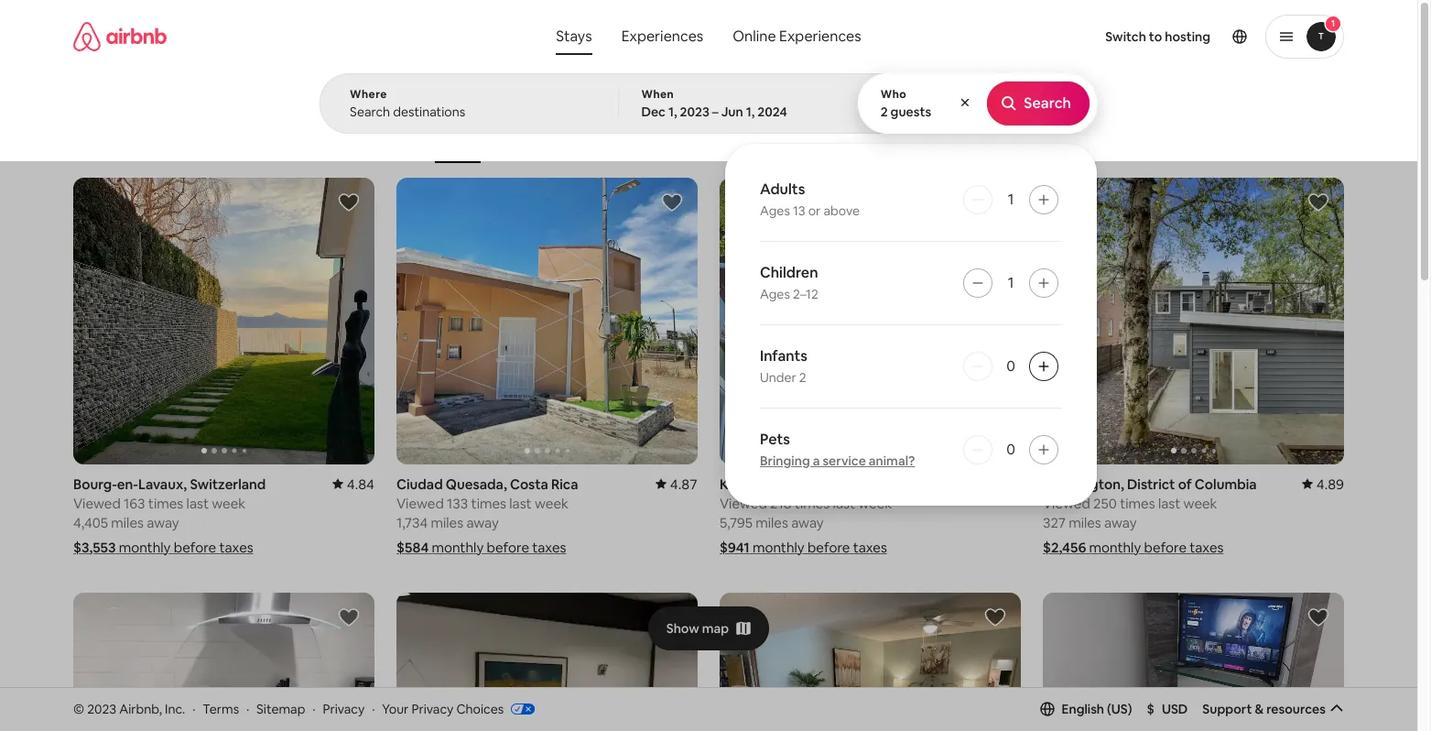 Task type: describe. For each thing, give the bounding box(es) containing it.
online experiences
[[733, 27, 862, 46]]

who 2 guests
[[881, 87, 932, 120]]

add to wishlist: washington, district of columbia image
[[1308, 191, 1330, 213]]

infants under 2
[[760, 346, 808, 386]]

1,734
[[397, 513, 428, 531]]

of
[[1179, 475, 1192, 492]]

show
[[667, 620, 700, 636]]

monthly for $3,553
[[119, 538, 171, 556]]

2 · from the left
[[246, 700, 249, 717]]

above
[[824, 202, 860, 219]]

bourg-en-lavaux, switzerland viewed 163 times last week 4,405 miles away $3,553 monthly before taxes
[[73, 475, 266, 556]]

2 1, from the left
[[746, 104, 755, 120]]

Where field
[[350, 104, 589, 120]]

4.87
[[670, 475, 698, 492]]

last for 327 miles away
[[1159, 494, 1181, 512]]

adults
[[760, 180, 805, 199]]

animal?
[[869, 453, 915, 469]]

terms · sitemap · privacy ·
[[203, 700, 375, 717]]

taxes inside konyaaltı, turkey viewed 218 times last week 5,795 miles away $941 monthly before taxes
[[853, 538, 888, 556]]

turkey
[[786, 475, 830, 492]]

3 · from the left
[[313, 700, 316, 717]]

farms
[[776, 136, 808, 150]]

airbnb,
[[119, 700, 162, 717]]

1 · from the left
[[193, 700, 196, 717]]

add to wishlist: ciudad quesada, costa rica image
[[661, 191, 683, 213]]

when
[[642, 87, 674, 102]]

2 experiences from the left
[[780, 27, 862, 46]]

your privacy choices link
[[382, 700, 535, 718]]

218
[[771, 494, 792, 512]]

online
[[733, 27, 776, 46]]

away for 4,405 miles away
[[147, 513, 179, 531]]

before inside konyaaltı, turkey viewed 218 times last week 5,795 miles away $941 monthly before taxes
[[808, 538, 850, 556]]

2–12
[[793, 286, 819, 302]]

327
[[1043, 513, 1066, 531]]

your privacy choices
[[382, 700, 504, 717]]

bringing a service animal? button
[[760, 453, 915, 469]]

privacy link
[[323, 700, 365, 717]]

experiences inside button
[[622, 27, 704, 46]]

© 2023 airbnb, inc. ·
[[73, 700, 196, 717]]

week for viewed 250 times last week
[[1184, 494, 1218, 512]]

switch to hosting
[[1106, 28, 1211, 45]]

add to wishlist: vila madalena, brazil image
[[661, 606, 683, 628]]

washington,
[[1043, 475, 1125, 492]]

beachfront
[[345, 136, 403, 150]]

away for 1,734 miles away
[[467, 513, 499, 531]]

$584
[[397, 538, 429, 556]]

sitemap
[[257, 700, 305, 717]]

viewed for 1,734
[[397, 494, 444, 512]]

13
[[793, 202, 806, 219]]

ciudad
[[397, 475, 443, 492]]

2024
[[758, 104, 788, 120]]

hosting
[[1165, 28, 1211, 45]]

monthly inside konyaaltı, turkey viewed 218 times last week 5,795 miles away $941 monthly before taxes
[[753, 538, 805, 556]]

add to wishlist: norwalk, california image
[[338, 606, 360, 628]]

week for viewed 133 times last week
[[535, 494, 569, 512]]

support & resources button
[[1203, 701, 1345, 717]]

4.87 out of 5 average rating image
[[656, 475, 698, 492]]

costa
[[510, 475, 549, 492]]

last for 4,405 miles away
[[186, 494, 209, 512]]

children
[[760, 263, 819, 282]]

profile element
[[936, 0, 1345, 73]]

1 privacy from the left
[[323, 700, 365, 717]]

online experiences link
[[718, 18, 876, 55]]

english
[[1062, 701, 1105, 717]]

$ usd
[[1147, 701, 1188, 717]]

pets bringing a service animal?
[[760, 430, 915, 469]]

service
[[823, 453, 866, 469]]

©
[[73, 700, 84, 717]]

switch
[[1106, 28, 1147, 45]]

monthly for $584
[[432, 538, 484, 556]]

times for 1,734 miles away
[[471, 494, 507, 512]]

switch to hosting link
[[1095, 17, 1222, 56]]

pets
[[760, 430, 791, 449]]

1 button
[[1266, 15, 1345, 59]]

1 for children
[[1008, 273, 1014, 292]]

inc.
[[165, 700, 185, 717]]

4.89 out of 5 average rating image
[[1302, 475, 1345, 492]]

week for viewed 163 times last week
[[212, 494, 246, 512]]

columbia
[[1195, 475, 1257, 492]]

0 for infants
[[1007, 356, 1016, 376]]

adults ages 13 or above
[[760, 180, 860, 219]]

english (us)
[[1062, 701, 1133, 717]]

bringing
[[760, 453, 810, 469]]

last for 1,734 miles away
[[510, 494, 532, 512]]

before for 4,405 miles away
[[174, 538, 216, 556]]

stays
[[556, 27, 592, 46]]

english (us) button
[[1040, 701, 1133, 717]]

design
[[855, 136, 891, 150]]

$3,553
[[73, 538, 116, 556]]

0 for pets
[[1007, 440, 1016, 459]]

viewed for 4,405
[[73, 494, 121, 512]]

miles inside konyaaltı, turkey viewed 218 times last week 5,795 miles away $941 monthly before taxes
[[756, 513, 789, 531]]

switzerland
[[190, 475, 266, 492]]

2023 inside when dec 1, 2023 – jun 1, 2024
[[680, 104, 710, 120]]



Task type: vqa. For each thing, say whether or not it's contained in the screenshot.


Task type: locate. For each thing, give the bounding box(es) containing it.
privacy left the your
[[323, 700, 365, 717]]

times inside washington, district of columbia viewed 250 times last week 327 miles away $2,456 monthly before taxes
[[1120, 494, 1156, 512]]

1 horizontal spatial experiences
[[780, 27, 862, 46]]

show map
[[667, 620, 729, 636]]

2 week from the left
[[535, 494, 569, 512]]

before
[[174, 538, 216, 556], [487, 538, 529, 556], [808, 538, 850, 556], [1145, 538, 1187, 556]]

0
[[1007, 356, 1016, 376], [1007, 440, 1016, 459]]

133
[[447, 494, 468, 512]]

last down switzerland
[[186, 494, 209, 512]]

last inside konyaaltı, turkey viewed 218 times last week 5,795 miles away $941 monthly before taxes
[[833, 494, 856, 512]]

resources
[[1267, 701, 1326, 717]]

week inside bourg-en-lavaux, switzerland viewed 163 times last week 4,405 miles away $3,553 monthly before taxes
[[212, 494, 246, 512]]

none search field containing stays
[[320, 0, 1098, 506]]

1 viewed from the left
[[73, 494, 121, 512]]

miles down 250
[[1069, 513, 1102, 531]]

district
[[1128, 475, 1176, 492]]

ages for adults
[[760, 202, 790, 219]]

3 away from the left
[[792, 513, 824, 531]]

sitemap link
[[257, 700, 305, 717]]

en-
[[117, 475, 138, 492]]

ciudad quesada, costa rica viewed 133 times last week 1,734 miles away $584 monthly before taxes
[[397, 475, 579, 556]]

· right the terms
[[246, 700, 249, 717]]

3 before from the left
[[808, 538, 850, 556]]

before down 'turkey'
[[808, 538, 850, 556]]

off-
[[593, 135, 614, 150]]

privacy inside your privacy choices link
[[412, 700, 454, 717]]

away down 218
[[792, 513, 824, 531]]

ages down "children"
[[760, 286, 790, 302]]

2023 right ©
[[87, 700, 117, 717]]

1 horizontal spatial 1,
[[746, 104, 755, 120]]

add to wishlist: konyaaltı, turkey image
[[985, 191, 1007, 213]]

before inside ciudad quesada, costa rica viewed 133 times last week 1,734 miles away $584 monthly before taxes
[[487, 538, 529, 556]]

viewed
[[73, 494, 121, 512], [397, 494, 444, 512], [720, 494, 767, 512], [1043, 494, 1091, 512]]

ages inside adults ages 13 or above
[[760, 202, 790, 219]]

times down quesada,
[[471, 494, 507, 512]]

2 right under
[[800, 369, 807, 386]]

2 privacy from the left
[[412, 700, 454, 717]]

under
[[760, 369, 797, 386]]

miles down 218
[[756, 513, 789, 531]]

support & resources
[[1203, 701, 1326, 717]]

monthly
[[119, 538, 171, 556], [432, 538, 484, 556], [753, 538, 805, 556], [1090, 538, 1142, 556]]

last down of
[[1159, 494, 1181, 512]]

4.89
[[1317, 475, 1345, 492]]

2 before from the left
[[487, 538, 529, 556]]

konyaaltı,
[[720, 475, 784, 492]]

last down service
[[833, 494, 856, 512]]

last inside ciudad quesada, costa rica viewed 133 times last week 1,734 miles away $584 monthly before taxes
[[510, 494, 532, 512]]

viewed inside ciudad quesada, costa rica viewed 133 times last week 1,734 miles away $584 monthly before taxes
[[397, 494, 444, 512]]

0 vertical spatial 0
[[1007, 356, 1016, 376]]

0 horizontal spatial 2023
[[87, 700, 117, 717]]

1 monthly from the left
[[119, 538, 171, 556]]

before for 327 miles away
[[1145, 538, 1187, 556]]

times down 'district'
[[1120, 494, 1156, 512]]

last
[[186, 494, 209, 512], [510, 494, 532, 512], [833, 494, 856, 512], [1159, 494, 1181, 512]]

1 for adults
[[1008, 190, 1014, 209]]

1 vertical spatial ages
[[760, 286, 790, 302]]

(us)
[[1108, 701, 1133, 717]]

4 monthly from the left
[[1090, 538, 1142, 556]]

away down the 133
[[467, 513, 499, 531]]

week inside ciudad quesada, costa rica viewed 133 times last week 1,734 miles away $584 monthly before taxes
[[535, 494, 569, 512]]

4 last from the left
[[1159, 494, 1181, 512]]

support
[[1203, 701, 1253, 717]]

$941
[[720, 538, 750, 556]]

0 vertical spatial 2
[[881, 104, 888, 120]]

4 times from the left
[[1120, 494, 1156, 512]]

250
[[1094, 494, 1117, 512]]

viewed inside bourg-en-lavaux, switzerland viewed 163 times last week 4,405 miles away $3,553 monthly before taxes
[[73, 494, 121, 512]]

times inside ciudad quesada, costa rica viewed 133 times last week 1,734 miles away $584 monthly before taxes
[[471, 494, 507, 512]]

usd
[[1162, 701, 1188, 717]]

week down of
[[1184, 494, 1218, 512]]

0 horizontal spatial privacy
[[323, 700, 365, 717]]

rica
[[551, 475, 579, 492]]

monthly inside washington, district of columbia viewed 250 times last week 327 miles away $2,456 monthly before taxes
[[1090, 538, 1142, 556]]

2 miles from the left
[[431, 513, 464, 531]]

1,
[[669, 104, 677, 120], [746, 104, 755, 120]]

what can we help you find? tab list
[[542, 18, 718, 55]]

last inside washington, district of columbia viewed 250 times last week 327 miles away $2,456 monthly before taxes
[[1159, 494, 1181, 512]]

1 vertical spatial 1
[[1008, 190, 1014, 209]]

to
[[1150, 28, 1163, 45]]

4 week from the left
[[1184, 494, 1218, 512]]

times for 4,405 miles away
[[148, 494, 183, 512]]

when dec 1, 2023 – jun 1, 2024
[[642, 87, 788, 120]]

3 taxes from the left
[[853, 538, 888, 556]]

4 taxes from the left
[[1190, 538, 1224, 556]]

1 horizontal spatial 2023
[[680, 104, 710, 120]]

miles down the 163
[[111, 513, 144, 531]]

monthly inside ciudad quesada, costa rica viewed 133 times last week 1,734 miles away $584 monthly before taxes
[[432, 538, 484, 556]]

2 viewed from the left
[[397, 494, 444, 512]]

bourg-
[[73, 475, 117, 492]]

before down costa
[[487, 538, 529, 556]]

miles for 1,734
[[431, 513, 464, 531]]

week down rica
[[535, 494, 569, 512]]

experiences
[[622, 27, 704, 46], [780, 27, 862, 46]]

dec
[[642, 104, 666, 120]]

children ages 2–12
[[760, 263, 819, 302]]

a
[[813, 453, 820, 469]]

experiences button
[[607, 18, 718, 55]]

miles for 327
[[1069, 513, 1102, 531]]

· left the your
[[372, 700, 375, 717]]

2 inside who 2 guests
[[881, 104, 888, 120]]

monthly for $2,456
[[1090, 538, 1142, 556]]

1 0 from the top
[[1007, 356, 1016, 376]]

away down 250
[[1105, 513, 1137, 531]]

taxes for washington, district of columbia viewed 250 times last week 327 miles away $2,456 monthly before taxes
[[1190, 538, 1224, 556]]

times down 'turkey'
[[795, 494, 830, 512]]

1 miles from the left
[[111, 513, 144, 531]]

taxes inside ciudad quesada, costa rica viewed 133 times last week 1,734 miles away $584 monthly before taxes
[[532, 538, 567, 556]]

grid
[[636, 135, 657, 150]]

· right "inc."
[[193, 700, 196, 717]]

away down lavaux, at bottom left
[[147, 513, 179, 531]]

viewed down ciudad
[[397, 494, 444, 512]]

miles inside washington, district of columbia viewed 250 times last week 327 miles away $2,456 monthly before taxes
[[1069, 513, 1102, 531]]

miles inside ciudad quesada, costa rica viewed 133 times last week 1,734 miles away $584 monthly before taxes
[[431, 513, 464, 531]]

viewed up 327
[[1043, 494, 1091, 512]]

away inside ciudad quesada, costa rica viewed 133 times last week 1,734 miles away $584 monthly before taxes
[[467, 513, 499, 531]]

0 horizontal spatial 2
[[800, 369, 807, 386]]

washington, district of columbia viewed 250 times last week 327 miles away $2,456 monthly before taxes
[[1043, 475, 1257, 556]]

lavaux,
[[138, 475, 187, 492]]

stays tab panel
[[320, 73, 1098, 506]]

add to wishlist: huntsville, alabama image
[[985, 606, 1007, 628]]

before inside bourg-en-lavaux, switzerland viewed 163 times last week 4,405 miles away $3,553 monthly before taxes
[[174, 538, 216, 556]]

the-
[[614, 135, 636, 150]]

1, right the dec
[[669, 104, 677, 120]]

last down costa
[[510, 494, 532, 512]]

taxes down columbia
[[1190, 538, 1224, 556]]

monthly down the 133
[[432, 538, 484, 556]]

before inside washington, district of columbia viewed 250 times last week 327 miles away $2,456 monthly before taxes
[[1145, 538, 1187, 556]]

away inside washington, district of columbia viewed 250 times last week 327 miles away $2,456 monthly before taxes
[[1105, 513, 1137, 531]]

terms link
[[203, 700, 239, 717]]

taxes inside bourg-en-lavaux, switzerland viewed 163 times last week 4,405 miles away $3,553 monthly before taxes
[[219, 538, 253, 556]]

1 experiences from the left
[[622, 27, 704, 46]]

2 monthly from the left
[[432, 538, 484, 556]]

where
[[350, 87, 387, 102]]

privacy
[[323, 700, 365, 717], [412, 700, 454, 717]]

1 1, from the left
[[669, 104, 677, 120]]

monthly down the 163
[[119, 538, 171, 556]]

last inside bourg-en-lavaux, switzerland viewed 163 times last week 4,405 miles away $3,553 monthly before taxes
[[186, 494, 209, 512]]

2 ages from the top
[[760, 286, 790, 302]]

2 0 from the top
[[1007, 440, 1016, 459]]

miles for 4,405
[[111, 513, 144, 531]]

away inside konyaaltı, turkey viewed 218 times last week 5,795 miles away $941 monthly before taxes
[[792, 513, 824, 531]]

your
[[382, 700, 409, 717]]

monthly right '$941'
[[753, 538, 805, 556]]

None search field
[[320, 0, 1098, 506]]

3 viewed from the left
[[720, 494, 767, 512]]

before down 'district'
[[1145, 538, 1187, 556]]

away inside bourg-en-lavaux, switzerland viewed 163 times last week 4,405 miles away $3,553 monthly before taxes
[[147, 513, 179, 531]]

display total before taxes switch
[[1296, 116, 1329, 138]]

viewed inside washington, district of columbia viewed 250 times last week 327 miles away $2,456 monthly before taxes
[[1043, 494, 1091, 512]]

add to wishlist: vila gilda, brazil image
[[1308, 606, 1330, 628]]

2 taxes from the left
[[532, 538, 567, 556]]

show map button
[[648, 606, 770, 650]]

viewed up 5,795
[[720, 494, 767, 512]]

1 taxes from the left
[[219, 538, 253, 556]]

taxes down switzerland
[[219, 538, 253, 556]]

away for 327 miles away
[[1105, 513, 1137, 531]]

taxes for bourg-en-lavaux, switzerland viewed 163 times last week 4,405 miles away $3,553 monthly before taxes
[[219, 538, 253, 556]]

1, right jun
[[746, 104, 755, 120]]

2 last from the left
[[510, 494, 532, 512]]

taxes inside washington, district of columbia viewed 250 times last week 327 miles away $2,456 monthly before taxes
[[1190, 538, 1224, 556]]

0 horizontal spatial experiences
[[622, 27, 704, 46]]

miles down the 133
[[431, 513, 464, 531]]

4.84
[[347, 475, 375, 492]]

2 times from the left
[[471, 494, 507, 512]]

1 inside 1 dropdown button
[[1332, 17, 1336, 29]]

group
[[73, 92, 1029, 163], [73, 178, 375, 464], [397, 178, 698, 464], [720, 178, 1021, 464], [1043, 178, 1345, 464], [73, 592, 375, 731], [397, 592, 698, 731], [720, 592, 1021, 731], [1043, 592, 1345, 731]]

3 miles from the left
[[756, 513, 789, 531]]

1 vertical spatial 2
[[800, 369, 807, 386]]

1 vertical spatial 0
[[1007, 440, 1016, 459]]

1 horizontal spatial 2
[[881, 104, 888, 120]]

group containing off-the-grid
[[73, 92, 1029, 163]]

monthly inside bourg-en-lavaux, switzerland viewed 163 times last week 4,405 miles away $3,553 monthly before taxes
[[119, 538, 171, 556]]

1 before from the left
[[174, 538, 216, 556]]

3 times from the left
[[795, 494, 830, 512]]

miles
[[111, 513, 144, 531], [431, 513, 464, 531], [756, 513, 789, 531], [1069, 513, 1102, 531]]

0 vertical spatial ages
[[760, 202, 790, 219]]

2 down who
[[881, 104, 888, 120]]

week down animal?
[[859, 494, 892, 512]]

castles
[[934, 136, 973, 150]]

times inside bourg-en-lavaux, switzerland viewed 163 times last week 4,405 miles away $3,553 monthly before taxes
[[148, 494, 183, 512]]

monthly down 250
[[1090, 538, 1142, 556]]

4,405
[[73, 513, 108, 531]]

konyaaltı, turkey viewed 218 times last week 5,795 miles away $941 monthly before taxes
[[720, 475, 892, 556]]

1 horizontal spatial privacy
[[412, 700, 454, 717]]

guests
[[891, 104, 932, 120]]

2 vertical spatial 1
[[1008, 273, 1014, 292]]

1
[[1332, 17, 1336, 29], [1008, 190, 1014, 209], [1008, 273, 1014, 292]]

0 vertical spatial 2023
[[680, 104, 710, 120]]

1 last from the left
[[186, 494, 209, 512]]

lakefront
[[686, 136, 737, 150]]

choices
[[457, 700, 504, 717]]

experiences up when on the top left
[[622, 27, 704, 46]]

4.84 out of 5 average rating image
[[332, 475, 375, 492]]

2 away from the left
[[467, 513, 499, 531]]

4 away from the left
[[1105, 513, 1137, 531]]

viewed inside konyaaltı, turkey viewed 218 times last week 5,795 miles away $941 monthly before taxes
[[720, 494, 767, 512]]

4 before from the left
[[1145, 538, 1187, 556]]

taxes
[[219, 538, 253, 556], [532, 538, 567, 556], [853, 538, 888, 556], [1190, 538, 1224, 556]]

times
[[148, 494, 183, 512], [471, 494, 507, 512], [795, 494, 830, 512], [1120, 494, 1156, 512]]

4 viewed from the left
[[1043, 494, 1091, 512]]

· left privacy link
[[313, 700, 316, 717]]

experiences right 'online'
[[780, 27, 862, 46]]

ages down adults
[[760, 202, 790, 219]]

times down lavaux, at bottom left
[[148, 494, 183, 512]]

1 times from the left
[[148, 494, 183, 512]]

jun
[[722, 104, 744, 120]]

1 away from the left
[[147, 513, 179, 531]]

2023 left "–"
[[680, 104, 710, 120]]

–
[[712, 104, 719, 120]]

taxes for ciudad quesada, costa rica viewed 133 times last week 1,734 miles away $584 monthly before taxes
[[532, 538, 567, 556]]

1 week from the left
[[212, 494, 246, 512]]

times inside konyaaltı, turkey viewed 218 times last week 5,795 miles away $941 monthly before taxes
[[795, 494, 830, 512]]

3 week from the left
[[859, 494, 892, 512]]

privacy right the your
[[412, 700, 454, 717]]

2 inside infants under 2
[[800, 369, 807, 386]]

5,795
[[720, 513, 753, 531]]

viewed down bourg-
[[73, 494, 121, 512]]

times for 327 miles away
[[1120, 494, 1156, 512]]

ages for children
[[760, 286, 790, 302]]

4 · from the left
[[372, 700, 375, 717]]

1 vertical spatial 2023
[[87, 700, 117, 717]]

before down lavaux, at bottom left
[[174, 538, 216, 556]]

before for 1,734 miles away
[[487, 538, 529, 556]]

4 miles from the left
[[1069, 513, 1102, 531]]

add to wishlist: bourg-en-lavaux, switzerland image
[[338, 191, 360, 213]]

ages inside the children ages 2–12
[[760, 286, 790, 302]]

stays button
[[542, 18, 607, 55]]

infants
[[760, 346, 808, 366]]

terms
[[203, 700, 239, 717]]

0 vertical spatial 1
[[1332, 17, 1336, 29]]

3 last from the left
[[833, 494, 856, 512]]

viewed for 327
[[1043, 494, 1091, 512]]

week inside konyaaltı, turkey viewed 218 times last week 5,795 miles away $941 monthly before taxes
[[859, 494, 892, 512]]

or
[[809, 202, 821, 219]]

quesada,
[[446, 475, 507, 492]]

&
[[1255, 701, 1264, 717]]

who
[[881, 87, 907, 102]]

taxes down rica
[[532, 538, 567, 556]]

week down switzerland
[[212, 494, 246, 512]]

miles inside bourg-en-lavaux, switzerland viewed 163 times last week 4,405 miles away $3,553 monthly before taxes
[[111, 513, 144, 531]]

away
[[147, 513, 179, 531], [467, 513, 499, 531], [792, 513, 824, 531], [1105, 513, 1137, 531]]

3 monthly from the left
[[753, 538, 805, 556]]

week
[[212, 494, 246, 512], [535, 494, 569, 512], [859, 494, 892, 512], [1184, 494, 1218, 512]]

map
[[702, 620, 729, 636]]

1 ages from the top
[[760, 202, 790, 219]]

2023
[[680, 104, 710, 120], [87, 700, 117, 717]]

0 horizontal spatial 1,
[[669, 104, 677, 120]]

$
[[1147, 701, 1155, 717]]

taxes down animal?
[[853, 538, 888, 556]]

·
[[193, 700, 196, 717], [246, 700, 249, 717], [313, 700, 316, 717], [372, 700, 375, 717]]

week inside washington, district of columbia viewed 250 times last week 327 miles away $2,456 monthly before taxes
[[1184, 494, 1218, 512]]



